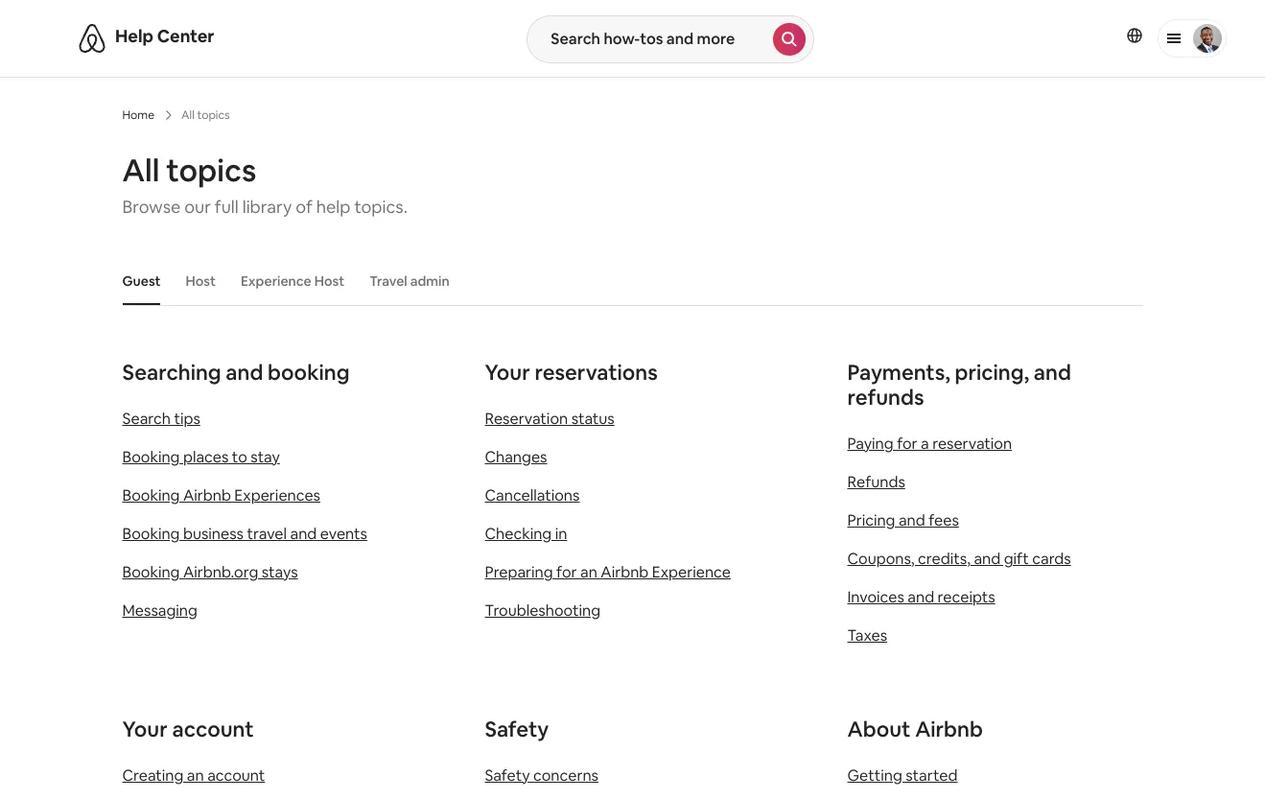 Task type: vqa. For each thing, say whether or not it's contained in the screenshot.


Task type: locate. For each thing, give the bounding box(es) containing it.
your up creating
[[122, 716, 168, 743]]

booking left business
[[122, 524, 180, 544]]

an right creating
[[187, 766, 204, 786]]

for left a
[[898, 434, 918, 454]]

tab list
[[113, 257, 1144, 305]]

booking up the messaging
[[122, 562, 180, 583]]

about
[[848, 716, 911, 743]]

changes
[[485, 447, 548, 467]]

experience
[[241, 273, 312, 290], [652, 562, 731, 583]]

an up troubleshooting link
[[581, 562, 598, 583]]

experience host button
[[231, 263, 354, 299]]

and right pricing,
[[1034, 359, 1072, 386]]

search
[[122, 409, 171, 429]]

refunds
[[848, 384, 925, 411]]

getting started
[[848, 766, 958, 786]]

cancellations
[[485, 486, 580, 506]]

invoices
[[848, 587, 905, 608]]

pricing and fees link
[[848, 511, 960, 531]]

home link
[[122, 107, 155, 123]]

invoices and receipts
[[848, 587, 996, 608]]

a
[[921, 434, 930, 454]]

an
[[581, 562, 598, 583], [187, 766, 204, 786]]

booking airbnb experiences
[[122, 486, 321, 506]]

account
[[172, 716, 254, 743], [207, 766, 265, 786]]

account down the your account
[[207, 766, 265, 786]]

2 booking from the top
[[122, 486, 180, 506]]

booking airbnb.org stays
[[122, 562, 298, 583]]

travel admin button
[[360, 263, 459, 299]]

status
[[572, 409, 615, 429]]

getting started link
[[848, 766, 958, 786]]

1 vertical spatial account
[[207, 766, 265, 786]]

1 vertical spatial safety
[[485, 766, 530, 786]]

experiences
[[235, 486, 321, 506]]

checking in
[[485, 524, 568, 544]]

1 horizontal spatial for
[[898, 434, 918, 454]]

help center link
[[115, 25, 215, 47]]

0 horizontal spatial your
[[122, 716, 168, 743]]

0 vertical spatial airbnb
[[183, 486, 231, 506]]

1 vertical spatial your
[[122, 716, 168, 743]]

2 horizontal spatial airbnb
[[916, 716, 984, 743]]

pricing
[[848, 511, 896, 531]]

for
[[898, 434, 918, 454], [557, 562, 577, 583]]

0 horizontal spatial host
[[186, 273, 216, 290]]

booking business travel and events
[[122, 524, 368, 544]]

preparing for an airbnb experience link
[[485, 562, 731, 583]]

1 safety from the top
[[485, 716, 549, 743]]

airbnb for about
[[916, 716, 984, 743]]

searching and booking
[[122, 359, 350, 386]]

reservation
[[933, 434, 1013, 454]]

booking for booking business travel and events
[[122, 524, 180, 544]]

your up reservation
[[485, 359, 531, 386]]

searching
[[122, 359, 221, 386]]

safety for safety
[[485, 716, 549, 743]]

1 horizontal spatial experience
[[652, 562, 731, 583]]

None search field
[[527, 15, 815, 63]]

0 vertical spatial safety
[[485, 716, 549, 743]]

safety up safety concerns link
[[485, 716, 549, 743]]

checking in link
[[485, 524, 568, 544]]

coupons, credits, and gift cards
[[848, 549, 1072, 569]]

your
[[485, 359, 531, 386], [122, 716, 168, 743]]

1 vertical spatial for
[[557, 562, 577, 583]]

cards
[[1033, 549, 1072, 569]]

all topics browse our full library of help topics.
[[122, 151, 408, 218]]

guest
[[122, 273, 161, 290]]

1 host from the left
[[186, 273, 216, 290]]

1 vertical spatial experience
[[652, 562, 731, 583]]

1 horizontal spatial your
[[485, 359, 531, 386]]

gift
[[1005, 549, 1030, 569]]

booking places to stay
[[122, 447, 280, 467]]

experience host
[[241, 273, 345, 290]]

4 booking from the top
[[122, 562, 180, 583]]

host
[[186, 273, 216, 290], [315, 273, 345, 290]]

safety
[[485, 716, 549, 743], [485, 766, 530, 786]]

0 horizontal spatial experience
[[241, 273, 312, 290]]

0 horizontal spatial for
[[557, 562, 577, 583]]

0 vertical spatial account
[[172, 716, 254, 743]]

1 horizontal spatial airbnb
[[601, 562, 649, 583]]

booking for booking airbnb experiences
[[122, 486, 180, 506]]

account up creating an account
[[172, 716, 254, 743]]

3 booking from the top
[[122, 524, 180, 544]]

0 vertical spatial for
[[898, 434, 918, 454]]

preparing for an airbnb experience
[[485, 562, 731, 583]]

0 horizontal spatial airbnb
[[183, 486, 231, 506]]

2 vertical spatial airbnb
[[916, 716, 984, 743]]

1 vertical spatial an
[[187, 766, 204, 786]]

booking for booking airbnb.org stays
[[122, 562, 180, 583]]

help
[[316, 196, 351, 218]]

booking down booking places to stay link
[[122, 486, 180, 506]]

0 vertical spatial an
[[581, 562, 598, 583]]

0 vertical spatial experience
[[241, 273, 312, 290]]

safety left concerns
[[485, 766, 530, 786]]

booking airbnb experiences link
[[122, 486, 321, 506]]

host left travel
[[315, 273, 345, 290]]

preparing
[[485, 562, 553, 583]]

and left "gift"
[[975, 549, 1001, 569]]

2 safety from the top
[[485, 766, 530, 786]]

1 booking from the top
[[122, 447, 180, 467]]

invoices and receipts link
[[848, 587, 996, 608]]

in
[[555, 524, 568, 544]]

experience inside button
[[241, 273, 312, 290]]

tips
[[174, 409, 200, 429]]

full
[[215, 196, 239, 218]]

booking
[[268, 359, 350, 386]]

0 vertical spatial your
[[485, 359, 531, 386]]

safety for safety concerns
[[485, 766, 530, 786]]

1 horizontal spatial host
[[315, 273, 345, 290]]

airbnb.org
[[183, 562, 258, 583]]

for down in
[[557, 562, 577, 583]]

and
[[226, 359, 263, 386], [1034, 359, 1072, 386], [899, 511, 926, 531], [290, 524, 317, 544], [975, 549, 1001, 569], [908, 587, 935, 608]]

host right guest button on the left top
[[186, 273, 216, 290]]

booking down "search"
[[122, 447, 180, 467]]

admin
[[410, 273, 450, 290]]



Task type: describe. For each thing, give the bounding box(es) containing it.
1 horizontal spatial an
[[581, 562, 598, 583]]

our
[[184, 196, 211, 218]]

paying
[[848, 434, 894, 454]]

all
[[122, 151, 160, 190]]

reservation
[[485, 409, 568, 429]]

your for your account
[[122, 716, 168, 743]]

checking
[[485, 524, 552, 544]]

your account
[[122, 716, 254, 743]]

and right travel on the left of page
[[290, 524, 317, 544]]

booking for booking places to stay
[[122, 447, 180, 467]]

about airbnb
[[848, 716, 984, 743]]

for for preparing
[[557, 562, 577, 583]]

Search how-tos and more search field
[[528, 16, 774, 62]]

coupons,
[[848, 549, 915, 569]]

taxes
[[848, 626, 888, 646]]

topics
[[166, 151, 257, 190]]

airbnb homepage image
[[77, 23, 107, 54]]

refunds
[[848, 472, 906, 492]]

troubleshooting link
[[485, 601, 601, 621]]

business
[[183, 524, 244, 544]]

getting
[[848, 766, 903, 786]]

booking places to stay link
[[122, 447, 280, 467]]

help center
[[115, 25, 215, 47]]

creating an account link
[[122, 766, 265, 786]]

booking business travel and events link
[[122, 524, 368, 544]]

stay
[[251, 447, 280, 467]]

changes link
[[485, 447, 548, 467]]

home
[[122, 107, 155, 123]]

fees
[[929, 511, 960, 531]]

library
[[243, 196, 292, 218]]

messaging
[[122, 601, 198, 621]]

of
[[296, 196, 313, 218]]

help
[[115, 25, 154, 47]]

and left fees
[[899, 511, 926, 531]]

concerns
[[534, 766, 599, 786]]

for for paying
[[898, 434, 918, 454]]

center
[[157, 25, 215, 47]]

reservations
[[535, 359, 658, 386]]

host button
[[176, 263, 225, 299]]

troubleshooting
[[485, 601, 601, 621]]

guest button
[[113, 263, 170, 299]]

reservation status link
[[485, 409, 615, 429]]

paying for a reservation link
[[848, 434, 1013, 454]]

0 horizontal spatial an
[[187, 766, 204, 786]]

coupons, credits, and gift cards link
[[848, 549, 1072, 569]]

booking airbnb.org stays link
[[122, 562, 298, 583]]

main navigation menu image
[[1194, 24, 1223, 53]]

taxes link
[[848, 626, 888, 646]]

search tips link
[[122, 409, 200, 429]]

travel
[[370, 273, 408, 290]]

and left booking
[[226, 359, 263, 386]]

places
[[183, 447, 229, 467]]

topics.
[[355, 196, 408, 218]]

payments,
[[848, 359, 951, 386]]

and inside payments, pricing, and refunds
[[1034, 359, 1072, 386]]

travel admin
[[370, 273, 450, 290]]

receipts
[[938, 587, 996, 608]]

and down the credits,
[[908, 587, 935, 608]]

cancellations link
[[485, 486, 580, 506]]

browse
[[122, 196, 181, 218]]

reservation status
[[485, 409, 615, 429]]

pricing,
[[956, 359, 1030, 386]]

airbnb for booking
[[183, 486, 231, 506]]

payments, pricing, and refunds
[[848, 359, 1072, 411]]

stays
[[262, 562, 298, 583]]

to
[[232, 447, 247, 467]]

safety concerns link
[[485, 766, 599, 786]]

1 vertical spatial airbnb
[[601, 562, 649, 583]]

safety concerns
[[485, 766, 599, 786]]

pricing and fees
[[848, 511, 960, 531]]

your for your reservations
[[485, 359, 531, 386]]

credits,
[[919, 549, 971, 569]]

creating
[[122, 766, 184, 786]]

search tips
[[122, 409, 200, 429]]

events
[[320, 524, 368, 544]]

2 host from the left
[[315, 273, 345, 290]]

travel
[[247, 524, 287, 544]]

refunds link
[[848, 472, 906, 492]]

started
[[906, 766, 958, 786]]

tab list containing guest
[[113, 257, 1144, 305]]

paying for a reservation
[[848, 434, 1013, 454]]



